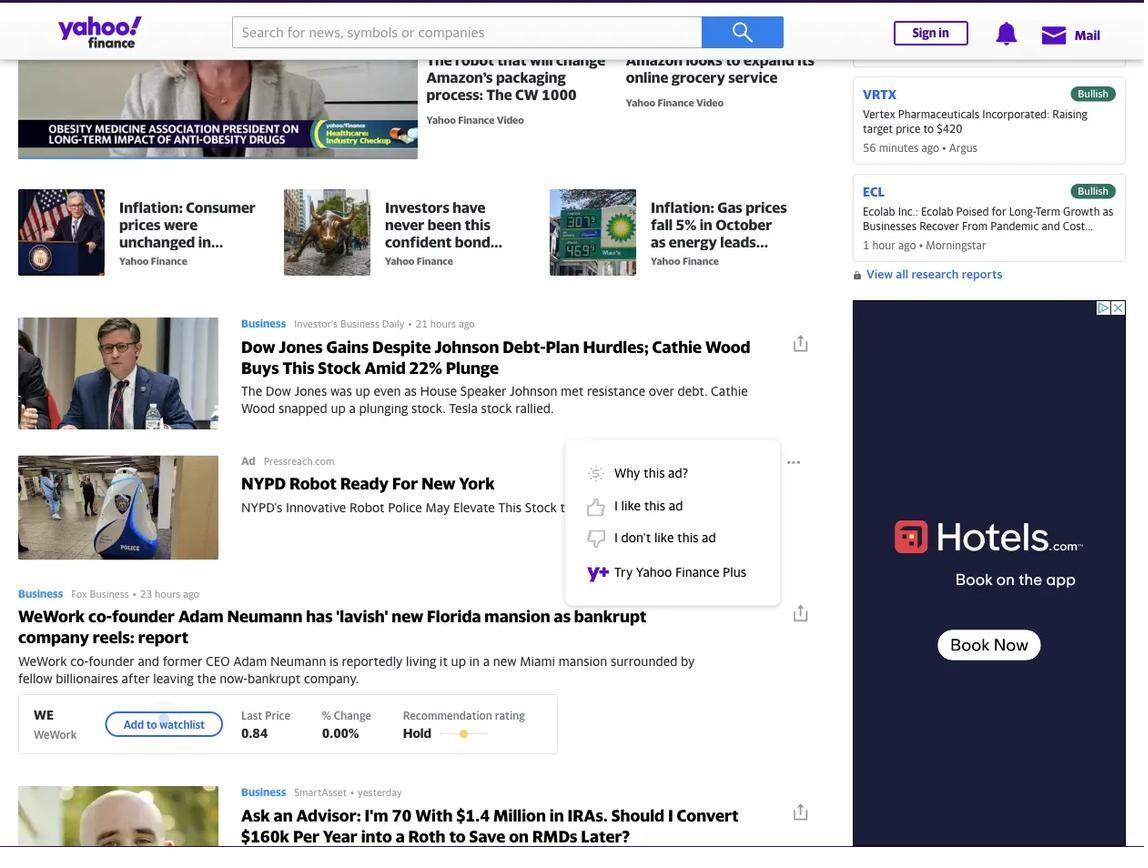 Task type: locate. For each thing, give the bounding box(es) containing it.
price
[[896, 122, 920, 135]]

• inside vertex pharmaceuticals incorporated: raising target price to $420 56 minutes ago • argus
[[942, 141, 946, 154]]

1 horizontal spatial a
[[396, 826, 405, 846]]

inc.: inside ecolab inc.: ecolab poised for long-term growth as businesses recover from pandemic and cost inflation 1 hour ago • morningstar
[[898, 205, 918, 218]]

and
[[1042, 220, 1060, 232], [138, 653, 159, 668]]

new left miami at the bottom of the page
[[493, 653, 517, 668]]

56 down target
[[863, 141, 876, 154]]

try the new yahoo finance image
[[912, 25, 1119, 50]]

yahoo up that
[[504, 32, 539, 46]]

2 bullish from the top
[[1078, 88, 1109, 100]]

1 vertical spatial cathie
[[711, 384, 748, 399]]

yahoo right try
[[636, 564, 672, 579]]

amazon looks to expand its online grocery service image
[[626, 0, 816, 41]]

1 horizontal spatial like
[[654, 530, 674, 545]]

1 vertical spatial up
[[331, 401, 346, 416]]

1 horizontal spatial yahoo finance
[[385, 255, 453, 267]]

like right don't
[[654, 530, 674, 545]]

1 horizontal spatial yahoo finance video
[[626, 96, 724, 108]]

we link
[[19, 695, 105, 754]]

a inside the dow jones was up even as house speaker johnson met resistance over debt. cathie wood snapped up a plunging stock. tesla stock rallied.
[[349, 401, 356, 416]]

hold link
[[385, 695, 548, 754]]

robot up innovative
[[289, 474, 337, 493]]

1 vertical spatial plus
[[723, 564, 746, 579]]

the down videos
[[426, 51, 452, 68]]

my portfolio
[[210, 32, 280, 46]]

cathie
[[652, 337, 702, 357], [711, 384, 748, 399]]

yahoo finance premium logo image
[[615, 32, 628, 46]]

1 horizontal spatial johnson
[[510, 384, 557, 399]]

1 vertical spatial this
[[498, 500, 522, 515]]

i
[[614, 498, 618, 513], [614, 530, 618, 545], [668, 805, 673, 825]]

1 vertical spatial robot
[[349, 500, 385, 515]]

founder down 23
[[112, 607, 175, 626]]

yahoo finance video down process:
[[426, 114, 524, 125]]

later?
[[581, 826, 630, 846]]

i right should
[[668, 805, 673, 825]]

founder down reels:
[[89, 653, 135, 668]]

2 vertical spatial i
[[668, 805, 673, 825]]

0 horizontal spatial wood
[[241, 401, 275, 416]]

i for i don't like this ad
[[614, 530, 618, 545]]

2 bce from the top
[[863, 25, 882, 38]]

0 horizontal spatial cathie
[[652, 337, 702, 357]]

and inside ecolab inc.: ecolab poised for long-term growth as businesses recover from pandemic and cost inflation 1 hour ago • morningstar
[[1042, 220, 1060, 232]]

wework up fellow
[[18, 653, 67, 668]]

1 horizontal spatial robot
[[349, 500, 385, 515]]

0 horizontal spatial ad
[[669, 498, 683, 513]]

1 vertical spatial minutes
[[879, 141, 919, 154]]

to down $1.4
[[449, 826, 466, 846]]

new inside wework co-founder and former ceo adam neumann is reportedly living it up in a new miami mansion surrounded by fellow billionaires after leaving the now-bankrupt company.
[[493, 653, 517, 668]]

business for business fox business • 23 hours ago
[[18, 587, 63, 600]]

bankrupt up price
[[248, 671, 301, 686]]

in right "it"
[[469, 653, 480, 668]]

with
[[415, 805, 453, 825]]

the left cw
[[486, 85, 512, 103]]

dow up the buys
[[241, 337, 275, 357]]

bullish up raising
[[1078, 88, 1109, 100]]

0 vertical spatial argus
[[949, 44, 978, 56]]

business fox business • 23 hours ago
[[18, 587, 199, 600]]

ad up try yahoo finance plus
[[702, 530, 716, 545]]

yahoo inside "link"
[[636, 564, 672, 579]]

0 vertical spatial neumann
[[227, 607, 302, 626]]

1 56 from the top
[[863, 44, 876, 56]]

it
[[439, 653, 448, 668]]

reels:
[[93, 627, 135, 647]]

this right elevate
[[498, 500, 522, 515]]

ad down why this ad? link
[[669, 498, 683, 513]]

the down the buys
[[241, 384, 262, 399]]

yahoo finance for lower:
[[385, 255, 453, 267]]

1 horizontal spatial ecolab
[[921, 205, 953, 218]]

heights
[[605, 500, 649, 515]]

plus left yahoo finance premium logo
[[587, 32, 610, 46]]

1 minutes from the top
[[879, 44, 919, 56]]

term
[[1035, 205, 1060, 218]]

lower:
[[385, 268, 427, 285]]

minutes down price
[[879, 141, 919, 154]]

co- inside wework co-founder adam neumann has 'lavish' new florida mansion as bankrupt company reels: report
[[88, 607, 112, 626]]

adam up report
[[178, 607, 224, 626]]

to inside ask an advisor: i'm 70 with $1.4 million in iras. should i convert $160k per year into a roth to save on rmds later?
[[449, 826, 466, 846]]

1 vertical spatial founder
[[89, 653, 135, 668]]

0 horizontal spatial johnson
[[434, 337, 499, 357]]

as left the 5%
[[651, 233, 666, 250]]

• down reaffirming
[[942, 44, 946, 56]]

1 vertical spatial hours
[[155, 588, 180, 600]]

0 vertical spatial founder
[[112, 607, 175, 626]]

• down $420
[[942, 141, 946, 154]]

1 social media share article menu image from the top
[[791, 334, 809, 352]]

0 vertical spatial the
[[426, 51, 452, 68]]

0 vertical spatial bankrupt
[[574, 607, 647, 626]]

as right growth
[[1103, 205, 1113, 218]]

1 horizontal spatial new
[[493, 653, 517, 668]]

ecolab up recover
[[921, 205, 953, 218]]

jones inside the dow jones was up even as house speaker johnson met resistance over debt. cathie wood snapped up a plunging stock. tesla stock rallied.
[[294, 384, 327, 399]]

argus inside vertex pharmaceuticals incorporated: raising target price to $420 56 minutes ago • argus
[[949, 141, 978, 154]]

0 vertical spatial minutes
[[879, 44, 919, 56]]

ago inside business fox business • 23 hours ago
[[183, 588, 199, 600]]

0 vertical spatial co-
[[88, 607, 112, 626]]

a down was
[[349, 401, 356, 416]]

23
[[140, 588, 152, 600]]

0 vertical spatial up
[[355, 384, 370, 399]]

jones inside dow jones gains despite johnson debt-plan hurdles; cathie wood buys this stock amid 22% plunge
[[279, 337, 323, 357]]

21
[[415, 318, 428, 330]]

1 vertical spatial inc.:
[[898, 205, 918, 218]]

0 vertical spatial yahoo finance video
[[626, 96, 724, 108]]

the for process:
[[426, 51, 452, 68]]

1 vertical spatial wework
[[18, 653, 67, 668]]

1 argus from the top
[[949, 44, 978, 56]]

and down term
[[1042, 220, 1060, 232]]

i down the why
[[614, 498, 618, 513]]

yahoo down process:
[[426, 114, 456, 125]]

0 horizontal spatial mansion
[[485, 607, 550, 626]]

0 vertical spatial plus
[[587, 32, 610, 46]]

2 horizontal spatial a
[[483, 653, 490, 668]]

a
[[349, 401, 356, 416], [483, 653, 490, 668], [396, 826, 405, 846]]

neumann inside wework co-founder adam neumann has 'lavish' new florida mansion as bankrupt company reels: report
[[227, 607, 302, 626]]

up inside wework co-founder and former ceo adam neumann is reportedly living it up in a new miami mansion surrounded by fellow billionaires after leaving the now-bankrupt company.
[[451, 653, 466, 668]]

0 horizontal spatial the
[[241, 384, 262, 399]]

inc.: for ecl
[[898, 205, 918, 218]]

survey
[[468, 268, 515, 285]]

new
[[421, 474, 456, 493], [576, 500, 602, 515]]

finance
[[18, 32, 61, 46], [541, 32, 584, 46], [776, 32, 819, 46], [658, 96, 694, 108], [458, 114, 494, 125], [151, 255, 187, 267], [417, 255, 453, 267], [683, 255, 719, 267], [675, 564, 719, 579]]

1 horizontal spatial stock
[[525, 500, 557, 515]]

this inside i like this ad button
[[644, 498, 665, 513]]

have
[[453, 199, 486, 216]]

jones
[[279, 337, 323, 357], [294, 384, 327, 399]]

in inside ask an advisor: i'm 70 with $1.4 million in iras. should i convert $160k per year into a roth to save on rmds later?
[[549, 805, 564, 825]]

0 horizontal spatial and
[[138, 653, 159, 668]]

1 horizontal spatial this
[[498, 500, 522, 515]]

cathie right debt.
[[711, 384, 748, 399]]

a right "it"
[[483, 653, 490, 668]]

i for i like this ad
[[614, 498, 618, 513]]

• down recover
[[919, 238, 923, 251]]

0 vertical spatial ad
[[669, 498, 683, 513]]

portfolio
[[230, 32, 280, 46]]

2 vertical spatial wework
[[34, 728, 77, 741]]

1 vertical spatial wood
[[241, 401, 275, 416]]

new
[[392, 607, 423, 626], [493, 653, 517, 668]]

hours right 21 at left
[[430, 318, 456, 330]]

add
[[124, 718, 144, 731]]

vrtx link
[[863, 87, 897, 102]]

pandemic
[[991, 220, 1039, 232]]

1 vertical spatial johnson
[[510, 384, 557, 399]]

wood up debt.
[[705, 337, 750, 357]]

$160k
[[241, 826, 289, 846]]

vertex
[[863, 108, 895, 121]]

adam inside wework co-founder and former ceo adam neumann is reportedly living it up in a new miami mansion surrounded by fellow billionaires after leaving the now-bankrupt company.
[[233, 653, 267, 668]]

inc.: for bce
[[885, 25, 905, 38]]

0 horizontal spatial yahoo finance
[[119, 255, 187, 267]]

tesla
[[449, 401, 478, 416]]

company.
[[304, 671, 359, 686]]

video down cw
[[497, 114, 524, 125]]

hours right 23
[[155, 588, 180, 600]]

into
[[361, 826, 392, 846]]

bond
[[455, 233, 490, 250]]

wework for wework co-founder and former ceo adam neumann is reportedly living it up in a new miami mansion surrounded by fellow billionaires after leaving the now-bankrupt company.
[[18, 653, 67, 668]]

56 inside vertex pharmaceuticals incorporated: raising target price to $420 56 minutes ago • argus
[[863, 141, 876, 154]]

new up may
[[421, 474, 456, 493]]

1 horizontal spatial and
[[1042, 220, 1060, 232]]

notifications image
[[995, 22, 1018, 46]]

bullish up growth
[[1078, 185, 1109, 197]]

this down i like this ad button
[[677, 530, 699, 545]]

cw
[[515, 85, 538, 103]]

2 minutes from the top
[[879, 141, 919, 154]]

Search for news, symbols or companies text field
[[232, 16, 702, 48]]

1 vertical spatial like
[[654, 530, 674, 545]]

rallied.
[[515, 401, 554, 416]]

1 vertical spatial stock
[[525, 500, 557, 515]]

1 horizontal spatial new
[[576, 500, 602, 515]]

neumann inside wework co-founder and former ceo adam neumann is reportedly living it up in a new miami mansion surrounded by fellow billionaires after leaving the now-bankrupt company.
[[270, 653, 326, 668]]

markets link
[[307, 20, 354, 55]]

convert
[[677, 805, 739, 825]]

cathie inside dow jones gains despite johnson debt-plan hurdles; cathie wood buys this stock amid 22% plunge
[[652, 337, 702, 357]]

wework up company
[[18, 607, 85, 626]]

up right was
[[355, 384, 370, 399]]

i inside ask an advisor: i'm 70 with $1.4 million in iras. should i convert $160k per year into a roth to save on rmds later?
[[668, 805, 673, 825]]

yahoo finance video down grocery on the right top of page
[[626, 96, 724, 108]]

to left heights
[[560, 500, 573, 515]]

headed
[[454, 250, 505, 268]]

company
[[18, 627, 89, 647]]

this right the buys
[[283, 358, 314, 377]]

recommendation
[[403, 709, 492, 722]]

0 vertical spatial mansion
[[485, 607, 550, 626]]

1 horizontal spatial mansion
[[559, 653, 607, 668]]

1 vertical spatial 56
[[863, 141, 876, 154]]

robot down nypd robot ready for new york
[[349, 500, 385, 515]]

johnson up the rallied.
[[510, 384, 557, 399]]

stock right elevate
[[525, 500, 557, 515]]

business left 'fox'
[[18, 587, 63, 600]]

business inside 'business investor's business daily • 21 hours ago'
[[340, 318, 380, 330]]

in
[[939, 26, 949, 40], [700, 216, 712, 233], [469, 653, 480, 668], [549, 805, 564, 825]]

player iframe element
[[18, 0, 417, 159]]

• inside ecolab inc.: ecolab poised for long-term growth as businesses recover from pandemic and cost inflation 1 hour ago • morningstar
[[919, 238, 923, 251]]

stock
[[318, 358, 361, 377], [525, 500, 557, 515]]

1 horizontal spatial hours
[[430, 318, 456, 330]]

wework inside wework co-founder adam neumann has 'lavish' new florida mansion as bankrupt company reels: report
[[18, 607, 85, 626]]

debt-
[[503, 337, 546, 357]]

ceo
[[206, 653, 230, 668]]

as inside 'inflation: gas prices fall 5% in october as energy leads inflation slowdown'
[[651, 233, 666, 250]]

jones up snapped
[[294, 384, 327, 399]]

1000
[[542, 85, 577, 103]]

0 vertical spatial bce
[[863, 4, 886, 19]]

amazon looks to expand its online grocery service
[[626, 51, 815, 85]]

johnson up plunge on the top left of the page
[[434, 337, 499, 357]]

• inside business smartasset • yesterday
[[350, 787, 354, 799]]

to
[[726, 51, 740, 68], [923, 122, 934, 135], [560, 500, 573, 515], [146, 718, 157, 731], [449, 826, 466, 846]]

yahoo down online
[[626, 96, 655, 108]]

• left 23
[[133, 588, 136, 600]]

2 vertical spatial up
[[451, 653, 466, 668]]

1 horizontal spatial wood
[[705, 337, 750, 357]]

1 vertical spatial jones
[[294, 384, 327, 399]]

amazon's
[[426, 68, 493, 85]]

0 horizontal spatial a
[[349, 401, 356, 416]]

wework inside wework co-founder and former ceo adam neumann is reportedly living it up in a new miami mansion surrounded by fellow billionaires after leaving the now-bankrupt company.
[[18, 653, 67, 668]]

1 bce from the top
[[863, 4, 886, 19]]

my
[[210, 32, 227, 46]]

0 vertical spatial robot
[[289, 474, 337, 493]]

i don't like this ad
[[614, 530, 716, 545]]

wework for wework co-founder adam neumann has 'lavish' new florida mansion as bankrupt company reels: report
[[18, 607, 85, 626]]

0 vertical spatial and
[[1042, 220, 1060, 232]]

inc.: inside 'bce inc.: reaffirming buy 56 minutes ago • argus'
[[885, 25, 905, 38]]

and inside wework co-founder and former ceo adam neumann is reportedly living it up in a new miami mansion surrounded by fellow billionaires after leaving the now-bankrupt company.
[[138, 653, 159, 668]]

this right been
[[465, 216, 490, 233]]

long-
[[1009, 205, 1035, 218]]

will
[[530, 51, 553, 68]]

in right the 5%
[[700, 216, 712, 233]]

0 horizontal spatial yahoo finance video
[[426, 114, 524, 125]]

0 vertical spatial video
[[696, 96, 724, 108]]

0 horizontal spatial hours
[[155, 588, 180, 600]]

adam inside wework co-founder adam neumann has 'lavish' new florida mansion as bankrupt company reels: report
[[178, 607, 224, 626]]

0 vertical spatial adam
[[178, 607, 224, 626]]

• left 21 at left
[[408, 318, 412, 330]]

bullish for bce
[[1078, 5, 1109, 16]]

social media share article menu image
[[791, 334, 809, 352], [791, 604, 809, 622], [791, 803, 809, 821]]

co- inside wework co-founder and former ceo adam neumann is reportedly living it up in a new miami mansion surrounded by fellow billionaires after leaving the now-bankrupt company.
[[70, 653, 89, 668]]

leads
[[720, 233, 756, 250]]

1 horizontal spatial ad
[[702, 530, 716, 545]]

try yahoo finance plus link
[[587, 557, 758, 592]]

argus down $420
[[949, 141, 978, 154]]

never
[[385, 216, 424, 233]]

business up ask
[[241, 786, 286, 799]]

1 vertical spatial bce
[[863, 25, 882, 38]]

56 right invest
[[863, 44, 876, 56]]

pressreach.com
[[264, 455, 334, 467]]

0 horizontal spatial ecolab
[[863, 205, 895, 218]]

0 vertical spatial hours
[[430, 318, 456, 330]]

0 vertical spatial cathie
[[652, 337, 702, 357]]

research
[[911, 267, 959, 281]]

business right 'fox'
[[90, 588, 129, 600]]

plus inside "link"
[[723, 564, 746, 579]]

% change
[[322, 709, 371, 722]]

in up rmds
[[549, 805, 564, 825]]

minutes inside 'bce inc.: reaffirming buy 56 minutes ago • argus'
[[879, 44, 919, 56]]

1 vertical spatial social media share article menu image
[[791, 604, 809, 622]]

bce link
[[863, 4, 886, 19]]

business inside business fox business • 23 hours ago
[[90, 588, 129, 600]]

ago inside 'business investor's business daily • 21 hours ago'
[[459, 318, 475, 330]]

sign in link
[[894, 21, 968, 46]]

investors
[[385, 199, 450, 216]]

to inside vertex pharmaceuticals incorporated: raising target price to $420 56 minutes ago • argus
[[923, 122, 934, 135]]

2 horizontal spatial yahoo finance
[[651, 255, 719, 267]]

wood down the buys
[[241, 401, 275, 416]]

1 vertical spatial bullish
[[1078, 88, 1109, 100]]

ad?
[[668, 465, 688, 480]]

new right 'lavish'
[[392, 607, 423, 626]]

0 vertical spatial wood
[[705, 337, 750, 357]]

i left don't
[[614, 530, 618, 545]]

the inside the dow jones was up even as house speaker johnson met resistance over debt. cathie wood snapped up a plunging stock. tesla stock rallied.
[[241, 384, 262, 399]]

by
[[681, 653, 695, 668]]

1 horizontal spatial cathie
[[711, 384, 748, 399]]

wework
[[18, 607, 85, 626], [18, 653, 67, 668], [34, 728, 77, 741]]

bce down bce link
[[863, 25, 882, 38]]

ago up plunge on the top left of the page
[[459, 318, 475, 330]]

mansion right miami at the bottom of the page
[[559, 653, 607, 668]]

1 horizontal spatial adam
[[233, 653, 267, 668]]

to down search image
[[726, 51, 740, 68]]

0 vertical spatial inc.:
[[885, 25, 905, 38]]

0 vertical spatial a
[[349, 401, 356, 416]]

inflation
[[651, 250, 710, 268]]

0 vertical spatial this
[[283, 358, 314, 377]]

0 vertical spatial social media share article menu image
[[791, 334, 809, 352]]

neumann left is
[[270, 653, 326, 668]]

1 horizontal spatial plus
[[723, 564, 746, 579]]

cathie up over
[[652, 337, 702, 357]]

and up after
[[138, 653, 159, 668]]

2 horizontal spatial the
[[486, 85, 512, 103]]

finance home
[[18, 32, 97, 46]]

3 yahoo finance from the left
[[651, 255, 719, 267]]

wood inside dow jones gains despite johnson debt-plan hurdles; cathie wood buys this stock amid 22% plunge
[[705, 337, 750, 357]]

1 vertical spatial a
[[483, 653, 490, 668]]

to down pharmaceuticals
[[923, 122, 934, 135]]

florida
[[427, 607, 481, 626]]

2 horizontal spatial up
[[451, 653, 466, 668]]

hours
[[430, 318, 456, 330], [155, 588, 180, 600]]

1 ecolab from the left
[[863, 205, 895, 218]]

leaving
[[153, 671, 194, 686]]

this
[[465, 216, 490, 233], [643, 465, 665, 480], [644, 498, 665, 513], [677, 530, 699, 545]]

ago
[[922, 44, 939, 56], [922, 141, 939, 154], [898, 238, 916, 251], [459, 318, 475, 330], [183, 588, 199, 600]]

1 bullish from the top
[[1078, 5, 1109, 16]]

0 vertical spatial i
[[614, 498, 618, 513]]

been
[[428, 216, 462, 233]]

founder inside wework co-founder and former ceo adam neumann is reportedly living it up in a new miami mansion surrounded by fellow billionaires after leaving the now-bankrupt company.
[[89, 653, 135, 668]]

0 vertical spatial stock
[[318, 358, 361, 377]]

• inside business fox business • 23 hours ago
[[133, 588, 136, 600]]

new inside wework co-founder adam neumann has 'lavish' new florida mansion as bankrupt company reels: report
[[392, 607, 423, 626]]

over
[[649, 384, 674, 399]]

sign
[[913, 26, 936, 40]]

2 social media share article menu image from the top
[[791, 604, 809, 622]]

1 horizontal spatial video
[[696, 96, 724, 108]]

video
[[696, 96, 724, 108], [497, 114, 524, 125]]

video down grocery on the right top of page
[[696, 96, 724, 108]]

ad inside i don't like this ad button
[[702, 530, 716, 545]]

0 horizontal spatial stock
[[318, 358, 361, 377]]

bullish up mail
[[1078, 5, 1109, 16]]

this inside 'investors have never been this confident bond yields are headed lower: bofa survey'
[[465, 216, 490, 233]]

2 vertical spatial the
[[241, 384, 262, 399]]

mansion up miami at the bottom of the page
[[485, 607, 550, 626]]

1 vertical spatial co-
[[70, 653, 89, 668]]

this inside i don't like this ad button
[[677, 530, 699, 545]]

2 vertical spatial a
[[396, 826, 405, 846]]

has
[[306, 607, 333, 626]]

inc.: up 'businesses'
[[898, 205, 918, 218]]

add to watchlist button
[[105, 712, 223, 737]]

2 yahoo finance from the left
[[385, 255, 453, 267]]

nypd
[[241, 474, 286, 493]]

new inside nypd robot ready for new york link
[[421, 474, 456, 493]]

1 horizontal spatial up
[[355, 384, 370, 399]]

1 horizontal spatial the
[[426, 51, 452, 68]]

0 vertical spatial new
[[392, 607, 423, 626]]

1 vertical spatial ad
[[702, 530, 716, 545]]

plus down i don't like this ad button
[[723, 564, 746, 579]]

bce inside 'bce inc.: reaffirming buy 56 minutes ago • argus'
[[863, 25, 882, 38]]

nypd's innovative robot police may elevate this stock to new heights
[[241, 500, 649, 515]]

founder inside wework co-founder adam neumann has 'lavish' new florida mansion as bankrupt company reels: report
[[112, 607, 175, 626]]

3 social media share article menu image from the top
[[791, 803, 809, 821]]

ago right hour
[[898, 238, 916, 251]]

3 bullish from the top
[[1078, 185, 1109, 197]]

• left the 'yesterday'
[[350, 787, 354, 799]]

this down 'why this ad?'
[[644, 498, 665, 513]]

2 vertical spatial bullish
[[1078, 185, 1109, 197]]

former
[[163, 653, 202, 668]]

wood inside the dow jones was up even as house speaker johnson met resistance over debt. cathie wood snapped up a plunging stock. tesla stock rallied.
[[241, 401, 275, 416]]

jones down investor's
[[279, 337, 323, 357]]

business up the buys
[[241, 317, 286, 330]]

0 vertical spatial jones
[[279, 337, 323, 357]]

bankrupt down try
[[574, 607, 647, 626]]

0 vertical spatial 56
[[863, 44, 876, 56]]

ago right 23
[[183, 588, 199, 600]]

this left "ad?"
[[643, 465, 665, 480]]

dow inside the dow jones was up even as house speaker johnson met resistance over debt. cathie wood snapped up a plunging stock. tesla stock rallied.
[[266, 384, 291, 399]]

this
[[283, 358, 314, 377], [498, 500, 522, 515]]

0 vertical spatial like
[[621, 498, 641, 513]]

inflation: gas prices fall 5% in october as energy leads inflation slowdown image
[[550, 189, 636, 276]]

2 56 from the top
[[863, 141, 876, 154]]

in inside 'inflation: gas prices fall 5% in october as energy leads inflation slowdown'
[[700, 216, 712, 233]]

0 horizontal spatial this
[[283, 358, 314, 377]]

ago down $420
[[922, 141, 939, 154]]

ecolab up 'businesses'
[[863, 205, 895, 218]]

co- up billionaires
[[70, 653, 89, 668]]

2 argus from the top
[[949, 141, 978, 154]]

1 vertical spatial new
[[493, 653, 517, 668]]

watchlist
[[160, 718, 205, 731]]

dow down the buys
[[266, 384, 291, 399]]

mansion inside wework co-founder and former ceo adam neumann is reportedly living it up in a new miami mansion surrounded by fellow billionaires after leaving the now-bankrupt company.
[[559, 653, 607, 668]]

0 horizontal spatial new
[[392, 607, 423, 626]]

neumann left has at the bottom of the page
[[227, 607, 302, 626]]

co- down business fox business • 23 hours ago
[[88, 607, 112, 626]]

as up miami at the bottom of the page
[[554, 607, 571, 626]]



Task type: vqa. For each thing, say whether or not it's contained in the screenshot.
Growth
yes



Task type: describe. For each thing, give the bounding box(es) containing it.
markets
[[307, 32, 354, 46]]

view
[[866, 267, 893, 281]]

a inside wework co-founder and former ceo adam neumann is reportedly living it up in a new miami mansion surrounded by fellow billionaires after leaving the now-bankrupt company.
[[483, 653, 490, 668]]

ad inside i like this ad button
[[669, 498, 683, 513]]

the for house
[[241, 384, 262, 399]]

yahoo finance invest link
[[738, 20, 856, 55]]

this inside dow jones gains despite johnson debt-plan hurdles; cathie wood buys this stock amid 22% plunge
[[283, 358, 314, 377]]

ecl
[[863, 184, 885, 199]]

johnson inside the dow jones was up even as house speaker johnson met resistance over debt. cathie wood snapped up a plunging stock. tesla stock rallied.
[[510, 384, 557, 399]]

snapped
[[278, 401, 328, 416]]

the dow jones was up even as house speaker johnson met resistance over debt. cathie wood snapped up a plunging stock. tesla stock rallied.
[[241, 384, 748, 416]]

buy
[[968, 25, 989, 38]]

recommendation rating
[[403, 709, 525, 722]]

• inside 'business investor's business daily • 21 hours ago'
[[408, 318, 412, 330]]

per
[[293, 826, 319, 846]]

why this ad?
[[614, 465, 688, 480]]

fox
[[71, 588, 87, 600]]

bofa
[[430, 268, 465, 285]]

as inside ecolab inc.: ecolab poised for long-term growth as businesses recover from pandemic and cost inflation 1 hour ago • morningstar
[[1103, 205, 1113, 218]]

plunge
[[446, 358, 499, 377]]

stock inside dow jones gains despite johnson debt-plan hurdles; cathie wood buys this stock amid 22% plunge
[[318, 358, 361, 377]]

ad
[[241, 454, 255, 467]]

ecl link
[[863, 184, 885, 199]]

social media share article menu image for ask an advisor: i'm 70 with $1.4 million in iras. should i convert $160k per year into a roth to save on rmds later?
[[791, 803, 809, 821]]

cathie inside the dow jones was up even as house speaker johnson met resistance over debt. cathie wood snapped up a plunging stock. tesla stock rallied.
[[711, 384, 748, 399]]

ago inside 'bce inc.: reaffirming buy 56 minutes ago • argus'
[[922, 44, 939, 56]]

after
[[121, 671, 150, 686]]

nypd robot ready for new york link
[[18, 440, 816, 573]]

yields
[[385, 250, 425, 268]]

1 yahoo finance from the left
[[119, 255, 187, 267]]

i like this ad
[[614, 498, 683, 513]]

police
[[388, 500, 422, 515]]

investor's
[[294, 318, 338, 330]]

founder for and
[[89, 653, 135, 668]]

bankrupt inside wework co-founder adam neumann has 'lavish' new florida mansion as bankrupt company reels: report
[[574, 607, 647, 626]]

co- for and
[[70, 653, 89, 668]]

dow jones gains despite johnson debt-plan hurdles; cathie wood buys this stock amid 22% plunge link
[[18, 303, 816, 443]]

pharmaceuticals
[[898, 108, 979, 121]]

the robot that will change amazon's packaging process: the cw 1000 image
[[426, 0, 617, 41]]

news link
[[381, 20, 411, 55]]

hours inside 'business investor's business daily • 21 hours ago'
[[430, 318, 456, 330]]

as inside wework co-founder adam neumann has 'lavish' new florida mansion as bankrupt company reels: report
[[554, 607, 571, 626]]

packaging
[[496, 68, 566, 85]]

yahoo finance video for online
[[626, 96, 724, 108]]

yahoo finance video for amazon's
[[426, 114, 524, 125]]

screeners
[[656, 32, 711, 46]]

search image
[[732, 21, 754, 43]]

0 horizontal spatial plus
[[587, 32, 610, 46]]

to inside button
[[146, 718, 157, 731]]

the robot that will change amazon's packaging process: the cw 1000
[[426, 51, 605, 103]]

2 ecolab from the left
[[921, 205, 953, 218]]

yahoo finance plus
[[504, 32, 610, 46]]

on
[[509, 826, 529, 846]]

try
[[614, 564, 633, 579]]

inflation
[[863, 234, 904, 247]]

vrtx
[[863, 87, 897, 102]]

video for process:
[[497, 114, 524, 125]]

for
[[392, 474, 418, 493]]

minutes inside vertex pharmaceuticals incorporated: raising target price to $420 56 minutes ago • argus
[[879, 141, 919, 154]]

business for business investor's business daily • 21 hours ago
[[241, 317, 286, 330]]

1 vertical spatial new
[[576, 500, 602, 515]]

watchlists link
[[125, 20, 183, 55]]

argus inside 'bce inc.: reaffirming buy 56 minutes ago • argus'
[[949, 44, 978, 56]]

yahoo up the expand
[[738, 32, 773, 46]]

co- for adam
[[88, 607, 112, 626]]

this inside why this ad? link
[[643, 465, 665, 480]]

slowdown
[[713, 250, 781, 268]]

growth
[[1063, 205, 1100, 218]]

ready
[[340, 474, 389, 493]]

inflation: consumer prices were unchanged in october, core inflation rises at slowest pace since september 2021 image
[[18, 189, 105, 276]]

gains
[[326, 337, 369, 357]]

business for business smartasset • yesterday
[[241, 786, 286, 799]]

• inside 'bce inc.: reaffirming buy 56 minutes ago • argus'
[[942, 44, 946, 56]]

videos link
[[439, 20, 477, 55]]

now-
[[219, 671, 248, 686]]

ask an advisor: i'm 70 with $1.4 million in iras. should i convert $160k per year into a roth to save on rmds later? link
[[18, 772, 816, 847]]

bce for bce inc.: reaffirming buy 56 minutes ago • argus
[[863, 25, 882, 38]]

dow jones gains despite johnson debt-plan hurdles; cathie wood buys this stock amid 22% plunge
[[241, 337, 750, 377]]

innovative
[[286, 500, 346, 515]]

a inside ask an advisor: i'm 70 with $1.4 million in iras. should i convert $160k per year into a roth to save on rmds later?
[[396, 826, 405, 846]]

investors have never been this confident bond yields are headed lower: bofa survey image
[[284, 189, 370, 276]]

yahoo finance for inflation
[[651, 255, 719, 267]]

i don't like this ad button
[[587, 525, 758, 553]]

year
[[323, 826, 358, 846]]

1
[[863, 238, 869, 251]]

reports
[[962, 267, 1003, 281]]

hours inside business fox business • 23 hours ago
[[155, 588, 180, 600]]

robot
[[455, 51, 494, 68]]

founder for adam
[[112, 607, 175, 626]]

for
[[992, 205, 1006, 218]]

as inside the dow jones was up even as house speaker johnson met resistance over debt. cathie wood snapped up a plunging stock. tesla stock rallied.
[[404, 384, 417, 399]]

yahoo up lower:
[[385, 255, 415, 267]]

finance inside "link"
[[675, 564, 719, 579]]

0.00% link
[[304, 695, 385, 754]]

add to watchlist
[[124, 718, 205, 731]]

yahoo down energy
[[651, 255, 680, 267]]

bullish for ecl
[[1078, 185, 1109, 197]]

looks
[[686, 51, 722, 68]]

change
[[556, 51, 605, 68]]

speaker
[[460, 384, 506, 399]]

advertisement region
[[853, 300, 1126, 846]]

bce for bce
[[863, 4, 886, 19]]

businesses
[[863, 220, 917, 232]]

open ad feedback image
[[781, 461, 800, 480]]

elevate
[[453, 500, 495, 515]]

yahoo finance link
[[18, 189, 284, 276]]

johnson inside dow jones gains despite johnson debt-plan hurdles; cathie wood buys this stock amid 22% plunge
[[434, 337, 499, 357]]

social media share article menu image for dow jones gains despite johnson debt-plan hurdles; cathie wood buys this stock amid 22% plunge
[[791, 334, 809, 352]]

to inside amazon looks to expand its online grocery service
[[726, 51, 740, 68]]

its
[[798, 51, 815, 68]]

morningstar
[[926, 238, 986, 251]]

ago inside vertex pharmaceuticals incorporated: raising target price to $420 56 minutes ago • argus
[[922, 141, 939, 154]]

news
[[381, 32, 411, 46]]

view all research reports link
[[853, 267, 1003, 281]]

dow inside dow jones gains despite johnson debt-plan hurdles; cathie wood buys this stock amid 22% plunge
[[241, 337, 275, 357]]

video for service
[[696, 96, 724, 108]]

bankrupt inside wework co-founder and former ceo adam neumann is reportedly living it up in a new miami mansion surrounded by fellow billionaires after leaving the now-bankrupt company.
[[248, 671, 301, 686]]

incorporated:
[[982, 108, 1050, 121]]

home
[[64, 32, 97, 46]]

in right sign
[[939, 26, 949, 40]]

56 inside 'bce inc.: reaffirming buy 56 minutes ago • argus'
[[863, 44, 876, 56]]

online
[[626, 68, 668, 85]]

ago inside ecolab inc.: ecolab poised for long-term growth as businesses recover from pandemic and cost inflation 1 hour ago • morningstar
[[898, 238, 916, 251]]

despite
[[372, 337, 431, 357]]

1 vertical spatial the
[[486, 85, 512, 103]]

may
[[425, 500, 450, 515]]

business investor's business daily • 21 hours ago
[[241, 317, 475, 330]]

$1.4
[[456, 805, 490, 825]]

yahoo right inflation: consumer prices were unchanged in october, core inflation rises at slowest pace since september 2021 image
[[119, 255, 149, 267]]

yahoo finance plus link
[[504, 20, 628, 58]]

view all research reports
[[866, 267, 1003, 281]]

in inside wework co-founder and former ceo adam neumann is reportedly living it up in a new miami mansion surrounded by fellow billionaires after leaving the now-bankrupt company.
[[469, 653, 480, 668]]

target
[[863, 122, 893, 135]]

wework co-founder adam neumann has 'lavish' new florida mansion as bankrupt company reels: report link
[[18, 573, 816, 772]]

mansion inside wework co-founder adam neumann has 'lavish' new florida mansion as bankrupt company reels: report
[[485, 607, 550, 626]]

from
[[962, 220, 988, 232]]

last
[[241, 709, 262, 722]]

resistance
[[587, 384, 645, 399]]

bullish for vrtx
[[1078, 88, 1109, 100]]



